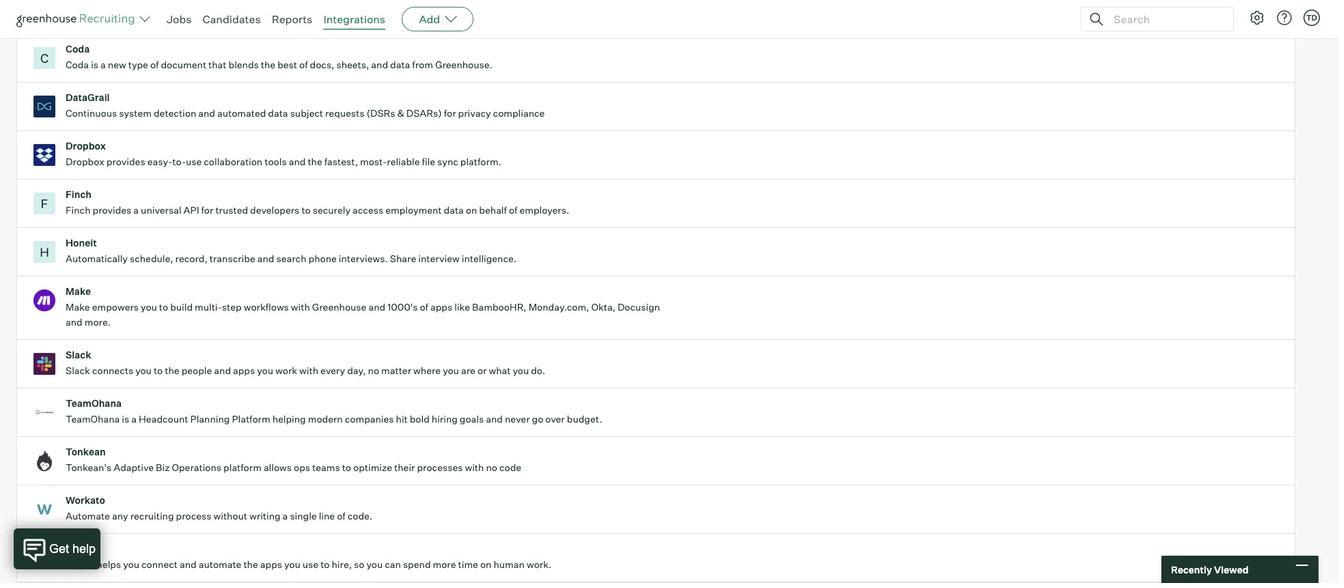 Task type: vqa. For each thing, say whether or not it's contained in the screenshot.
(50) corresponding to Janet Wong
no



Task type: describe. For each thing, give the bounding box(es) containing it.
with inside streamline your planning and recruiting processes with charthop's org management platform. link
[[292, 10, 311, 22]]

where
[[414, 365, 441, 377]]

platform
[[232, 414, 270, 426]]

operations
[[172, 462, 222, 474]]

td button
[[1304, 10, 1321, 26]]

from
[[412, 59, 433, 71]]

of right best
[[299, 59, 308, 71]]

a for universal
[[134, 205, 139, 216]]

recently
[[1172, 564, 1213, 576]]

for inside finch finch provides a universal api for trusted developers to securely access employment data on behalf of employers.
[[201, 205, 214, 216]]

developers
[[250, 205, 300, 216]]

sheets,
[[337, 59, 369, 71]]

fastest,
[[324, 156, 358, 168]]

continuous
[[66, 107, 117, 119]]

you left work
[[257, 365, 273, 377]]

greenhouse recruiting image
[[16, 11, 139, 27]]

2 zapier from the top
[[66, 559, 95, 571]]

schedule,
[[130, 253, 173, 265]]

provides for finch
[[93, 205, 131, 216]]

docusign
[[618, 302, 660, 314]]

add
[[419, 12, 440, 26]]

the inside slack slack connects you to the people and apps you work with every day, no matter where you are or what you do.
[[165, 365, 179, 377]]

dropbox dropbox provides easy-to-use collaboration tools and the fastest, most-reliable file sync platform.
[[66, 140, 502, 168]]

universal
[[141, 205, 182, 216]]

workflows
[[244, 302, 289, 314]]

on inside finch finch provides a universal api for trusted developers to securely access employment data on behalf of employers.
[[466, 205, 477, 216]]

make make empowers you to build multi-step workflows with greenhouse and 1000's of apps like bamboohr, monday.com, okta, docusign and more.
[[66, 286, 660, 329]]

recently viewed
[[1172, 564, 1249, 576]]

processes inside tonkean tonkean's adaptive biz operations platform allows ops teams to optimize their processes with no code
[[417, 462, 463, 474]]

line
[[319, 511, 335, 523]]

go
[[532, 414, 544, 426]]

helps
[[97, 559, 121, 571]]

1 zapier from the top
[[66, 544, 96, 556]]

zapier zapier helps you connect and automate the apps you use to hire, so you can spend more time on human work.
[[66, 544, 552, 571]]

bold
[[410, 414, 430, 426]]

interviews.
[[339, 253, 388, 265]]

blends
[[229, 59, 259, 71]]

reliable
[[387, 156, 420, 168]]

data inside coda coda is a new type of document that blends the best of docs, sheets, and data from greenhouse.
[[390, 59, 410, 71]]

system
[[119, 107, 152, 119]]

so
[[354, 559, 365, 571]]

helping
[[272, 414, 306, 426]]

and inside the teamohana teamohana is a headcount planning platform helping modern companies hit bold hiring goals and never go over budget.
[[486, 414, 503, 426]]

and inside 'datagrail continuous system detection and automated data subject requests (dsrs & dsars) for privacy compliance'
[[198, 107, 215, 119]]

day,
[[347, 365, 366, 377]]

1 dropbox from the top
[[66, 140, 106, 152]]

1 slack from the top
[[66, 349, 91, 361]]

of inside workato automate any recruiting process without writing a single line of code.
[[337, 511, 346, 523]]

c
[[40, 51, 49, 66]]

hiring
[[432, 414, 458, 426]]

subject
[[290, 107, 323, 119]]

tonkean tonkean's adaptive biz operations platform allows ops teams to optimize their processes with no code
[[66, 446, 522, 474]]

candidates
[[203, 12, 261, 26]]

td
[[1307, 13, 1318, 22]]

bamboohr,
[[472, 302, 527, 314]]

2 coda from the top
[[66, 59, 89, 71]]

hire,
[[332, 559, 352, 571]]

and right planning
[[180, 10, 197, 22]]

compliance
[[493, 107, 545, 119]]

with inside make make empowers you to build multi-step workflows with greenhouse and 1000's of apps like bamboohr, monday.com, okta, docusign and more.
[[291, 302, 310, 314]]

1 make from the top
[[66, 286, 91, 298]]

apps for hire,
[[260, 559, 282, 571]]

their
[[394, 462, 415, 474]]

the inside coda coda is a new type of document that blends the best of docs, sheets, and data from greenhouse.
[[261, 59, 276, 71]]

automate
[[199, 559, 242, 571]]

honeit
[[66, 237, 97, 249]]

Search text field
[[1111, 9, 1221, 29]]

(dsrs
[[367, 107, 395, 119]]

platform
[[224, 462, 262, 474]]

share
[[390, 253, 416, 265]]

biz
[[156, 462, 170, 474]]

org
[[366, 10, 381, 22]]

interview
[[419, 253, 460, 265]]

transcribe
[[210, 253, 255, 265]]

file
[[422, 156, 435, 168]]

tools
[[265, 156, 287, 168]]

data inside finch finch provides a universal api for trusted developers to securely access employment data on behalf of employers.
[[444, 205, 464, 216]]

1 horizontal spatial recruiting
[[199, 10, 242, 22]]

most-
[[360, 156, 387, 168]]

1 finch from the top
[[66, 189, 92, 201]]

dsars)
[[407, 107, 442, 119]]

more.
[[85, 317, 111, 329]]

code
[[500, 462, 522, 474]]

trusted
[[216, 205, 248, 216]]

platform. inside the dropbox dropbox provides easy-to-use collaboration tools and the fastest, most-reliable file sync platform.
[[461, 156, 502, 168]]

and inside coda coda is a new type of document that blends the best of docs, sheets, and data from greenhouse.
[[371, 59, 388, 71]]

greenhouse
[[312, 302, 367, 314]]

access
[[353, 205, 384, 216]]

1000's
[[388, 302, 418, 314]]

slack slack connects you to the people and apps you work with every day, no matter where you are or what you do.
[[66, 349, 545, 377]]

spend
[[403, 559, 431, 571]]

streamline
[[66, 10, 114, 22]]

your
[[117, 10, 136, 22]]

viewed
[[1215, 564, 1249, 576]]

and inside slack slack connects you to the people and apps you work with every day, no matter where you are or what you do.
[[214, 365, 231, 377]]

planning
[[190, 414, 230, 426]]

you right so
[[367, 559, 383, 571]]

human
[[494, 559, 525, 571]]

datagrail
[[66, 92, 110, 104]]

single
[[290, 511, 317, 523]]

no for with
[[486, 462, 498, 474]]

candidates link
[[203, 12, 261, 26]]

1 coda from the top
[[66, 43, 90, 55]]

to-
[[172, 156, 186, 168]]

work.
[[527, 559, 552, 571]]

with inside slack slack connects you to the people and apps you work with every day, no matter where you are or what you do.
[[299, 365, 319, 377]]

apps for every
[[233, 365, 255, 377]]

okta,
[[592, 302, 616, 314]]

to inside make make empowers you to build multi-step workflows with greenhouse and 1000's of apps like bamboohr, monday.com, okta, docusign and more.
[[159, 302, 168, 314]]

2 slack from the top
[[66, 365, 90, 377]]

you inside make make empowers you to build multi-step workflows with greenhouse and 1000's of apps like bamboohr, monday.com, okta, docusign and more.
[[141, 302, 157, 314]]



Task type: locate. For each thing, give the bounding box(es) containing it.
1 vertical spatial use
[[303, 559, 319, 571]]

adaptive
[[114, 462, 154, 474]]

intelligence.
[[462, 253, 517, 265]]

and left the more.
[[66, 317, 83, 329]]

connects
[[92, 365, 133, 377]]

use inside zapier zapier helps you connect and automate the apps you use to hire, so you can spend more time on human work.
[[303, 559, 319, 571]]

jobs
[[167, 12, 192, 26]]

coda right c
[[66, 59, 89, 71]]

do.
[[531, 365, 545, 377]]

empowers
[[92, 302, 139, 314]]

of right behalf
[[509, 205, 518, 216]]

streamline your planning and recruiting processes with charthop's org management platform.
[[66, 10, 486, 22]]

the right automate
[[244, 559, 258, 571]]

is left "headcount"
[[122, 414, 129, 426]]

you right helps
[[123, 559, 139, 571]]

1 vertical spatial apps
[[233, 365, 255, 377]]

of right 1000's
[[420, 302, 429, 314]]

1 teamohana from the top
[[66, 398, 122, 410]]

2 make from the top
[[66, 302, 90, 314]]

is for teamohana
[[122, 414, 129, 426]]

platform. right sync
[[461, 156, 502, 168]]

any
[[112, 511, 128, 523]]

recruiting right any
[[130, 511, 174, 523]]

0 vertical spatial platform.
[[445, 10, 486, 22]]

is left new
[[91, 59, 98, 71]]

1 vertical spatial zapier
[[66, 559, 95, 571]]

collaboration
[[204, 156, 263, 168]]

you left do.
[[513, 365, 529, 377]]

2 teamohana from the top
[[66, 414, 120, 426]]

the left people
[[165, 365, 179, 377]]

and inside zapier zapier helps you connect and automate the apps you use to hire, so you can spend more time on human work.
[[180, 559, 197, 571]]

recruiting right jobs at the top of the page
[[199, 10, 242, 22]]

1 horizontal spatial use
[[303, 559, 319, 571]]

0 vertical spatial make
[[66, 286, 91, 298]]

use right easy-
[[186, 156, 202, 168]]

for left privacy
[[444, 107, 456, 119]]

greenhouse.
[[435, 59, 493, 71]]

work
[[275, 365, 297, 377]]

1 horizontal spatial is
[[122, 414, 129, 426]]

for
[[444, 107, 456, 119], [201, 205, 214, 216]]

0 horizontal spatial data
[[268, 107, 288, 119]]

with left code
[[465, 462, 484, 474]]

of inside make make empowers you to build multi-step workflows with greenhouse and 1000's of apps like bamboohr, monday.com, okta, docusign and more.
[[420, 302, 429, 314]]

sync
[[438, 156, 459, 168]]

1 vertical spatial dropbox
[[66, 156, 104, 168]]

planning
[[138, 10, 178, 22]]

0 vertical spatial is
[[91, 59, 98, 71]]

finch right 'f' at the left top
[[66, 189, 92, 201]]

employers.
[[520, 205, 570, 216]]

0 vertical spatial dropbox
[[66, 140, 106, 152]]

processes inside streamline your planning and recruiting processes with charthop's org management platform. link
[[244, 10, 290, 22]]

data
[[390, 59, 410, 71], [268, 107, 288, 119], [444, 205, 464, 216]]

workato automate any recruiting process without writing a single line of code.
[[66, 495, 373, 523]]

1 horizontal spatial apps
[[260, 559, 282, 571]]

you left are
[[443, 365, 459, 377]]

provides inside the dropbox dropbox provides easy-to-use collaboration tools and the fastest, most-reliable file sync platform.
[[107, 156, 145, 168]]

a inside finch finch provides a universal api for trusted developers to securely access employment data on behalf of employers.
[[134, 205, 139, 216]]

2 horizontal spatial data
[[444, 205, 464, 216]]

data left behalf
[[444, 205, 464, 216]]

new
[[108, 59, 126, 71]]

and left search
[[257, 253, 274, 265]]

and inside the dropbox dropbox provides easy-to-use collaboration tools and the fastest, most-reliable file sync platform.
[[289, 156, 306, 168]]

1 vertical spatial no
[[486, 462, 498, 474]]

a for headcount
[[131, 414, 137, 426]]

monday.com,
[[529, 302, 589, 314]]

honeit automatically schedule, record, transcribe and search phone interviews. share interview intelligence.
[[66, 237, 517, 265]]

search
[[276, 253, 307, 265]]

best
[[278, 59, 297, 71]]

apps inside slack slack connects you to the people and apps you work with every day, no matter where you are or what you do.
[[233, 365, 255, 377]]

2 finch from the top
[[66, 205, 91, 216]]

zapier down automate
[[66, 544, 96, 556]]

coda down greenhouse recruiting image
[[66, 43, 90, 55]]

automate
[[66, 511, 110, 523]]

a inside the teamohana teamohana is a headcount planning platform helping modern companies hit bold hiring goals and never go over budget.
[[131, 414, 137, 426]]

to
[[302, 205, 311, 216], [159, 302, 168, 314], [154, 365, 163, 377], [342, 462, 351, 474], [321, 559, 330, 571]]

with right workflows
[[291, 302, 310, 314]]

is inside the teamohana teamohana is a headcount planning platform helping modern companies hit bold hiring goals and never go over budget.
[[122, 414, 129, 426]]

&
[[397, 107, 404, 119]]

a
[[101, 59, 106, 71], [134, 205, 139, 216], [131, 414, 137, 426], [283, 511, 288, 523]]

recruiting inside workato automate any recruiting process without writing a single line of code.
[[130, 511, 174, 523]]

over
[[546, 414, 565, 426]]

no inside tonkean tonkean's adaptive biz operations platform allows ops teams to optimize their processes with no code
[[486, 462, 498, 474]]

code.
[[348, 511, 373, 523]]

the left fastest,
[[308, 156, 322, 168]]

0 vertical spatial teamohana
[[66, 398, 122, 410]]

build
[[170, 302, 193, 314]]

securely
[[313, 205, 351, 216]]

more
[[433, 559, 456, 571]]

a left single
[[283, 511, 288, 523]]

to inside zapier zapier helps you connect and automate the apps you use to hire, so you can spend more time on human work.
[[321, 559, 330, 571]]

workato
[[66, 495, 105, 507]]

teamohana up tonkean on the left bottom of page
[[66, 414, 120, 426]]

apps left work
[[233, 365, 255, 377]]

data left from
[[390, 59, 410, 71]]

are
[[461, 365, 476, 377]]

2 dropbox from the top
[[66, 156, 104, 168]]

configure image
[[1249, 10, 1266, 26]]

no right the 'day,'
[[368, 365, 379, 377]]

0 vertical spatial for
[[444, 107, 456, 119]]

to left securely
[[302, 205, 311, 216]]

you left the 'hire,'
[[284, 559, 301, 571]]

finch finch provides a universal api for trusted developers to securely access employment data on behalf of employers.
[[66, 189, 570, 216]]

apps inside make make empowers you to build multi-step workflows with greenhouse and 1000's of apps like bamboohr, monday.com, okta, docusign and more.
[[431, 302, 453, 314]]

and right detection
[[198, 107, 215, 119]]

to inside slack slack connects you to the people and apps you work with every day, no matter where you are or what you do.
[[154, 365, 163, 377]]

2 vertical spatial data
[[444, 205, 464, 216]]

on right time
[[480, 559, 492, 571]]

0 vertical spatial coda
[[66, 43, 90, 55]]

can
[[385, 559, 401, 571]]

zapier left helps
[[66, 559, 95, 571]]

0 vertical spatial data
[[390, 59, 410, 71]]

a for new
[[101, 59, 106, 71]]

is inside coda coda is a new type of document that blends the best of docs, sheets, and data from greenhouse.
[[91, 59, 98, 71]]

2 horizontal spatial apps
[[431, 302, 453, 314]]

allows
[[264, 462, 292, 474]]

1 vertical spatial teamohana
[[66, 414, 120, 426]]

connect
[[141, 559, 178, 571]]

dropbox
[[66, 140, 106, 152], [66, 156, 104, 168]]

1 vertical spatial slack
[[66, 365, 90, 377]]

0 horizontal spatial use
[[186, 156, 202, 168]]

provides for dropbox
[[107, 156, 145, 168]]

1 vertical spatial processes
[[417, 462, 463, 474]]

on
[[466, 205, 477, 216], [480, 559, 492, 571]]

0 vertical spatial provides
[[107, 156, 145, 168]]

like
[[455, 302, 470, 314]]

and right people
[[214, 365, 231, 377]]

0 vertical spatial zapier
[[66, 544, 96, 556]]

0 vertical spatial processes
[[244, 10, 290, 22]]

behalf
[[479, 205, 507, 216]]

0 horizontal spatial for
[[201, 205, 214, 216]]

to left the 'hire,'
[[321, 559, 330, 571]]

multi-
[[195, 302, 222, 314]]

api
[[184, 205, 199, 216]]

0 vertical spatial slack
[[66, 349, 91, 361]]

1 horizontal spatial on
[[480, 559, 492, 571]]

reports
[[272, 12, 313, 26]]

no left code
[[486, 462, 498, 474]]

hit
[[396, 414, 408, 426]]

the inside zapier zapier helps you connect and automate the apps you use to hire, so you can spend more time on human work.
[[244, 559, 258, 571]]

0 vertical spatial finch
[[66, 189, 92, 201]]

charthop's
[[313, 10, 364, 22]]

budget.
[[567, 414, 602, 426]]

on left behalf
[[466, 205, 477, 216]]

1 vertical spatial data
[[268, 107, 288, 119]]

use inside the dropbox dropbox provides easy-to-use collaboration tools and the fastest, most-reliable file sync platform.
[[186, 156, 202, 168]]

no inside slack slack connects you to the people and apps you work with every day, no matter where you are or what you do.
[[368, 365, 379, 377]]

a inside coda coda is a new type of document that blends the best of docs, sheets, and data from greenhouse.
[[101, 59, 106, 71]]

0 vertical spatial recruiting
[[199, 10, 242, 22]]

teamohana down connects
[[66, 398, 122, 410]]

employment
[[386, 205, 442, 216]]

0 horizontal spatial apps
[[233, 365, 255, 377]]

provides
[[107, 156, 145, 168], [93, 205, 131, 216]]

apps left the like
[[431, 302, 453, 314]]

of right type
[[150, 59, 159, 71]]

for inside 'datagrail continuous system detection and automated data subject requests (dsrs & dsars) for privacy compliance'
[[444, 107, 456, 119]]

what
[[489, 365, 511, 377]]

on inside zapier zapier helps you connect and automate the apps you use to hire, so you can spend more time on human work.
[[480, 559, 492, 571]]

no for day,
[[368, 365, 379, 377]]

is for coda
[[91, 59, 98, 71]]

0 horizontal spatial recruiting
[[130, 511, 174, 523]]

1 horizontal spatial for
[[444, 107, 456, 119]]

apps down 'writing'
[[260, 559, 282, 571]]

datagrail continuous system detection and automated data subject requests (dsrs & dsars) for privacy compliance
[[66, 92, 545, 119]]

zapier
[[66, 544, 96, 556], [66, 559, 95, 571]]

provides inside finch finch provides a universal api for trusted developers to securely access employment data on behalf of employers.
[[93, 205, 131, 216]]

with left charthop's
[[292, 10, 311, 22]]

a left universal
[[134, 205, 139, 216]]

0 vertical spatial no
[[368, 365, 379, 377]]

time
[[458, 559, 478, 571]]

0 horizontal spatial on
[[466, 205, 477, 216]]

step
[[222, 302, 242, 314]]

companies
[[345, 414, 394, 426]]

to inside tonkean tonkean's adaptive biz operations platform allows ops teams to optimize their processes with no code
[[342, 462, 351, 474]]

integrations link
[[324, 12, 386, 26]]

use
[[186, 156, 202, 168], [303, 559, 319, 571]]

a left "headcount"
[[131, 414, 137, 426]]

writing
[[250, 511, 281, 523]]

coda
[[66, 43, 90, 55], [66, 59, 89, 71]]

you left the build
[[141, 302, 157, 314]]

processes
[[244, 10, 290, 22], [417, 462, 463, 474]]

record,
[[175, 253, 208, 265]]

finch up honeit
[[66, 205, 91, 216]]

reports link
[[272, 12, 313, 26]]

0 vertical spatial on
[[466, 205, 477, 216]]

1 horizontal spatial no
[[486, 462, 498, 474]]

phone
[[309, 253, 337, 265]]

provides up honeit
[[93, 205, 131, 216]]

coda coda is a new type of document that blends the best of docs, sheets, and data from greenhouse.
[[66, 43, 493, 71]]

teams
[[312, 462, 340, 474]]

data left subject
[[268, 107, 288, 119]]

0 vertical spatial apps
[[431, 302, 453, 314]]

1 vertical spatial coda
[[66, 59, 89, 71]]

you
[[141, 302, 157, 314], [135, 365, 152, 377], [257, 365, 273, 377], [443, 365, 459, 377], [513, 365, 529, 377], [123, 559, 139, 571], [284, 559, 301, 571], [367, 559, 383, 571]]

f
[[41, 196, 48, 211]]

you right connects
[[135, 365, 152, 377]]

and left 1000's
[[369, 302, 386, 314]]

apps inside zapier zapier helps you connect and automate the apps you use to hire, so you can spend more time on human work.
[[260, 559, 282, 571]]

optimize
[[353, 462, 392, 474]]

1 vertical spatial on
[[480, 559, 492, 571]]

the left best
[[261, 59, 276, 71]]

1 vertical spatial for
[[201, 205, 214, 216]]

1 vertical spatial finch
[[66, 205, 91, 216]]

every
[[321, 365, 345, 377]]

with right work
[[299, 365, 319, 377]]

people
[[182, 365, 212, 377]]

that
[[209, 59, 227, 71]]

1 vertical spatial provides
[[93, 205, 131, 216]]

the inside the dropbox dropbox provides easy-to-use collaboration tools and the fastest, most-reliable file sync platform.
[[308, 156, 322, 168]]

1 horizontal spatial processes
[[417, 462, 463, 474]]

and right the goals
[[486, 414, 503, 426]]

for right api
[[201, 205, 214, 216]]

to inside finch finch provides a universal api for trusted developers to securely access employment data on behalf of employers.
[[302, 205, 311, 216]]

slack left connects
[[66, 365, 90, 377]]

0 horizontal spatial is
[[91, 59, 98, 71]]

streamline your planning and recruiting processes with charthop's org management platform. link
[[17, 0, 1295, 34]]

provides left easy-
[[107, 156, 145, 168]]

use left the 'hire,'
[[303, 559, 319, 571]]

1 vertical spatial make
[[66, 302, 90, 314]]

the
[[261, 59, 276, 71], [308, 156, 322, 168], [165, 365, 179, 377], [244, 559, 258, 571]]

a left new
[[101, 59, 106, 71]]

jobs link
[[167, 12, 192, 26]]

0 vertical spatial use
[[186, 156, 202, 168]]

to left people
[[154, 365, 163, 377]]

data inside 'datagrail continuous system detection and automated data subject requests (dsrs & dsars) for privacy compliance'
[[268, 107, 288, 119]]

a inside workato automate any recruiting process without writing a single line of code.
[[283, 511, 288, 523]]

0 horizontal spatial processes
[[244, 10, 290, 22]]

2 vertical spatial apps
[[260, 559, 282, 571]]

1 vertical spatial platform.
[[461, 156, 502, 168]]

1 vertical spatial is
[[122, 414, 129, 426]]

with inside tonkean tonkean's adaptive biz operations platform allows ops teams to optimize their processes with no code
[[465, 462, 484, 474]]

of inside finch finch provides a universal api for trusted developers to securely access employment data on behalf of employers.
[[509, 205, 518, 216]]

slack down the more.
[[66, 349, 91, 361]]

1 horizontal spatial data
[[390, 59, 410, 71]]

and right connect on the bottom left
[[180, 559, 197, 571]]

and right sheets,
[[371, 59, 388, 71]]

platform. right the 'add' on the left top of the page
[[445, 10, 486, 22]]

to left the build
[[159, 302, 168, 314]]

1 vertical spatial recruiting
[[130, 511, 174, 523]]

and right tools
[[289, 156, 306, 168]]

to right teams
[[342, 462, 351, 474]]

type
[[128, 59, 148, 71]]

and inside the honeit automatically schedule, record, transcribe and search phone interviews. share interview intelligence.
[[257, 253, 274, 265]]

0 horizontal spatial no
[[368, 365, 379, 377]]

management
[[384, 10, 443, 22]]

of right "line"
[[337, 511, 346, 523]]



